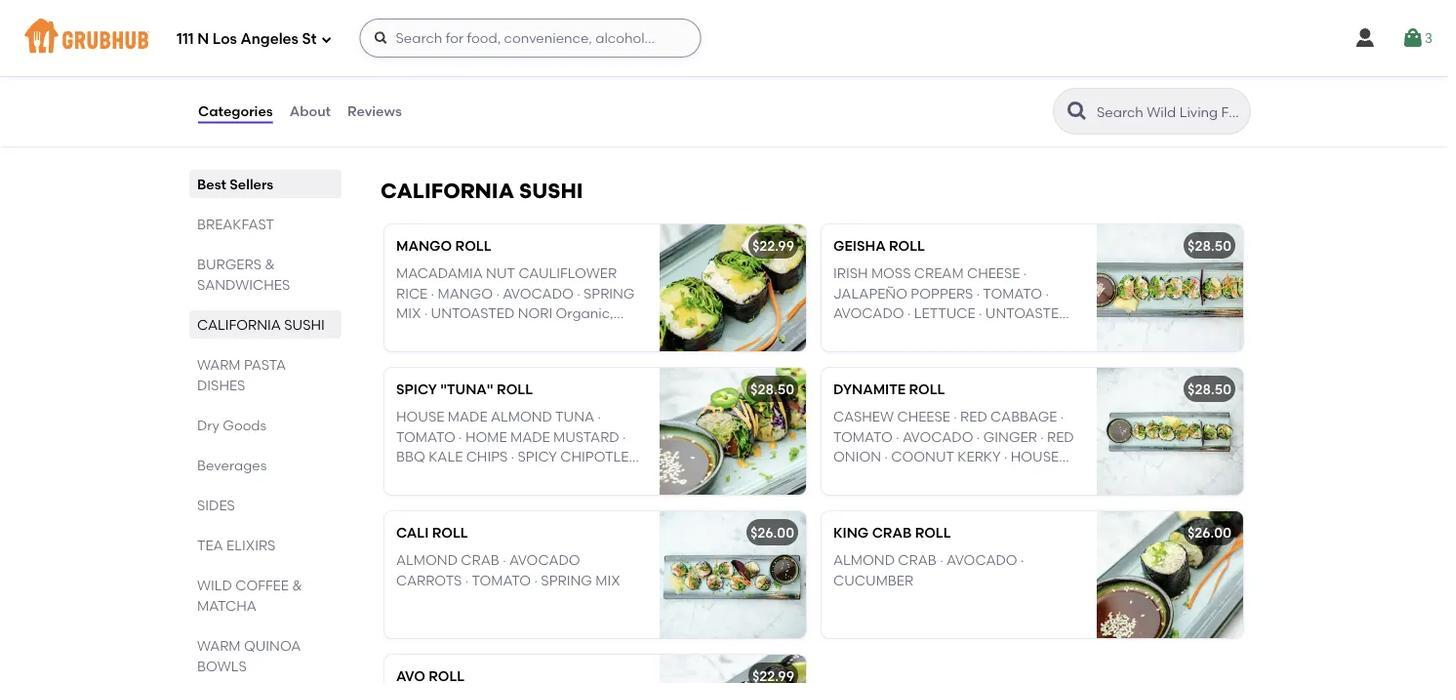 Task type: locate. For each thing, give the bounding box(es) containing it.
1 horizontal spatial oil
[[1050, 469, 1072, 485]]

1 horizontal spatial nori
[[834, 325, 868, 342]]

tomato inside 'cashew cheese · red cabbage · tomato · avocado · ginger · red onion · coonut kerky · house made ranch · hemp oil · flax oil · untoasted nori'
[[834, 429, 893, 446]]

tomato right carrots
[[472, 573, 531, 589]]

avocado inside almond crab · avocado · cucumber
[[947, 553, 1018, 569]]

house
[[1011, 449, 1059, 465]]

2 oil from the left
[[1050, 469, 1072, 485]]

untoasted inside irish moss cream cheese · jalapeño poppers · tomato · avocado · lettuce · untoasted nori   organic, gluten free, & raw
[[986, 305, 1070, 322]]

1 horizontal spatial gluten
[[933, 325, 977, 342]]

spicy "tuna" roll
[[396, 382, 533, 398]]

tomato right poppers
[[983, 286, 1043, 302]]

untoasted inside 'cashew cheese · red cabbage · tomato · avocado · ginger · red onion · coonut kerky · house made ranch · hemp oil · flax oil · untoasted nori'
[[840, 488, 924, 505]]

california down 'sandwiches'
[[197, 316, 281, 333]]

1 vertical spatial nori
[[834, 325, 868, 342]]

best sellers
[[197, 176, 274, 192]]

0 horizontal spatial tomato
[[472, 573, 531, 589]]

1 vertical spatial organic,
[[872, 325, 929, 342]]

roll for almond crab · avocado carrots · tomato · spring mix
[[432, 525, 468, 542]]

0 horizontal spatial oil
[[979, 469, 1002, 485]]

ranch
[[877, 469, 927, 485]]

macadamia down "meatballs"
[[396, 93, 483, 109]]

almond bread · walnut meatballs · marinara · pesto macadamia ricotta · arugula · kale chips
[[396, 53, 631, 129]]

1 horizontal spatial free,
[[980, 325, 1013, 342]]

red
[[961, 409, 988, 426], [1048, 429, 1075, 446]]

angeles
[[241, 30, 299, 48]]

0 horizontal spatial svg image
[[373, 30, 389, 46]]

0 horizontal spatial $26.00
[[751, 525, 795, 542]]

crab for almond crab · avocado · cucumber
[[899, 553, 937, 569]]

untoasted down 'nut'
[[431, 305, 515, 322]]

1 vertical spatial warm
[[197, 638, 241, 654]]

nori down cauliflower
[[518, 305, 553, 322]]

dynamite
[[834, 382, 906, 398]]

cream
[[915, 266, 964, 282]]

mix inside "macadamia nut cauliflower rice · mango · avocado · spring mix · untoasted nori  organic, gluten free, & raw"
[[396, 305, 421, 322]]

1 horizontal spatial california
[[381, 179, 515, 204]]

tomato
[[983, 286, 1043, 302], [834, 429, 893, 446], [472, 573, 531, 589]]

almond crab · avocado carrots · tomato · spring mix
[[396, 553, 621, 589]]

nori inside irish moss cream cheese · jalapeño poppers · tomato · avocado · lettuce · untoasted nori   organic, gluten free, & raw
[[834, 325, 868, 342]]

0 horizontal spatial raw
[[493, 325, 522, 342]]

beverages tab
[[197, 455, 334, 475]]

onion
[[834, 449, 882, 465]]

cheese
[[967, 266, 1021, 282], [898, 409, 951, 426]]

2 vertical spatial nori
[[927, 488, 962, 505]]

svg image
[[1354, 26, 1377, 50], [373, 30, 389, 46]]

sellers
[[230, 176, 274, 192]]

1 vertical spatial sushi
[[284, 316, 325, 333]]

1 horizontal spatial $26.00
[[1188, 525, 1232, 542]]

mango
[[396, 238, 452, 255], [438, 286, 493, 302]]

untoasted
[[431, 305, 515, 322], [986, 305, 1070, 322], [840, 488, 924, 505]]

warm
[[197, 356, 241, 373], [197, 638, 241, 654]]

roll up 'nut'
[[456, 238, 492, 255]]

2 free, from the left
[[980, 325, 1013, 342]]

tomato inside almond crab · avocado carrots · tomato · spring mix
[[472, 573, 531, 589]]

nori down hemp
[[927, 488, 962, 505]]

untoasted right lettuce
[[986, 305, 1070, 322]]

geisha roll
[[834, 238, 926, 255]]

2 macadamia from the top
[[396, 266, 483, 282]]

california
[[381, 179, 515, 204], [197, 316, 281, 333]]

poppers
[[911, 286, 974, 302]]

crab
[[872, 525, 912, 542], [461, 553, 500, 569], [899, 553, 937, 569]]

0 vertical spatial macadamia
[[396, 93, 483, 109]]

1 horizontal spatial raw
[[1030, 325, 1058, 342]]

2 $26.00 from the left
[[1188, 525, 1232, 542]]

cali
[[396, 525, 429, 542]]

nut
[[486, 266, 516, 282]]

crab inside almond crab · avocado · cucumber
[[899, 553, 937, 569]]

almond up cucumber at the right of the page
[[834, 553, 895, 569]]

0 vertical spatial warm
[[197, 356, 241, 373]]

macadamia
[[396, 93, 483, 109], [396, 266, 483, 282]]

macadamia down mango roll
[[396, 266, 483, 282]]

free,
[[444, 325, 476, 342], [980, 325, 1013, 342]]

nori inside 'cashew cheese · red cabbage · tomato · avocado · ginger · red onion · coonut kerky · house made ranch · hemp oil · flax oil · untoasted nori'
[[927, 488, 962, 505]]

avocado inside irish moss cream cheese · jalapeño poppers · tomato · avocado · lettuce · untoasted nori   organic, gluten free, & raw
[[834, 305, 905, 322]]

2 vertical spatial tomato
[[472, 573, 531, 589]]

0 vertical spatial nori
[[518, 305, 553, 322]]

1 warm from the top
[[197, 356, 241, 373]]

Search for food, convenience, alcohol... search field
[[360, 19, 701, 58]]

nori down jalapeño on the right of page
[[834, 325, 868, 342]]

raw inside "macadamia nut cauliflower rice · mango · avocado · spring mix · untoasted nori  organic, gluten free, & raw"
[[493, 325, 522, 342]]

1 oil from the left
[[979, 469, 1002, 485]]

roll right cali
[[432, 525, 468, 542]]

goods
[[223, 417, 267, 433]]

3
[[1425, 30, 1433, 46]]

svg image inside 3 button
[[1402, 26, 1425, 50]]

0 horizontal spatial mix
[[396, 305, 421, 322]]

sushi
[[519, 179, 583, 204], [284, 316, 325, 333]]

1 vertical spatial mango
[[438, 286, 493, 302]]

tomato down cashew
[[834, 429, 893, 446]]

coffee
[[236, 577, 289, 594]]

1 raw from the left
[[493, 325, 522, 342]]

free, up cabbage
[[980, 325, 1013, 342]]

california sushi up pasta
[[197, 316, 325, 333]]

2 horizontal spatial tomato
[[983, 286, 1043, 302]]

categories button
[[197, 76, 274, 146]]

free, up spicy "tuna" roll
[[444, 325, 476, 342]]

0 vertical spatial spring
[[584, 286, 635, 302]]

2 gluten from the left
[[933, 325, 977, 342]]

svg image
[[1402, 26, 1425, 50], [321, 34, 332, 45]]

·
[[510, 53, 513, 69], [478, 73, 482, 89], [562, 73, 565, 89], [549, 93, 553, 109], [628, 93, 631, 109], [1024, 266, 1027, 282], [431, 286, 435, 302], [496, 286, 500, 302], [577, 286, 581, 302], [977, 286, 980, 302], [1046, 286, 1049, 302], [424, 305, 428, 322], [908, 305, 911, 322], [979, 305, 983, 322], [954, 409, 957, 426], [1061, 409, 1064, 426], [896, 429, 900, 446], [977, 429, 981, 446], [1041, 429, 1044, 446], [885, 449, 888, 465], [1004, 449, 1008, 465], [931, 469, 934, 485], [1005, 469, 1009, 485], [834, 488, 837, 505], [503, 553, 506, 569], [940, 553, 944, 569], [1021, 553, 1025, 569], [465, 573, 469, 589], [535, 573, 538, 589]]

cheese right cream
[[967, 266, 1021, 282]]

organic, down lettuce
[[872, 325, 929, 342]]

california up mango roll
[[381, 179, 515, 204]]

cucumber
[[834, 573, 914, 589]]

organic,
[[556, 305, 614, 322], [872, 325, 929, 342]]

1 $26.00 from the left
[[751, 525, 795, 542]]

mix inside almond crab · avocado carrots · tomato · spring mix
[[596, 573, 621, 589]]

gluten inside "macadamia nut cauliflower rice · mango · avocado · spring mix · untoasted nori  organic, gluten free, & raw"
[[396, 325, 441, 342]]

macadamia nut cauliflower rice · mango · avocado · spring mix · untoasted nori  organic, gluten free, & raw
[[396, 266, 635, 342]]

oil right flax
[[1050, 469, 1072, 485]]

organic, down cauliflower
[[556, 305, 614, 322]]

best
[[197, 176, 226, 192]]

1 vertical spatial cheese
[[898, 409, 951, 426]]

sushi up cauliflower
[[519, 179, 583, 204]]

best sellers tab
[[197, 174, 334, 194]]

rice
[[396, 286, 428, 302]]

wild
[[197, 577, 232, 594]]

0 vertical spatial mix
[[396, 305, 421, 322]]

0 horizontal spatial untoasted
[[431, 305, 515, 322]]

sandwich
[[530, 25, 609, 42]]

2 raw from the left
[[1030, 325, 1058, 342]]

1 horizontal spatial cheese
[[967, 266, 1021, 282]]

cali roll image
[[660, 512, 806, 639]]

raw inside irish moss cream cheese · jalapeño poppers · tomato · avocado · lettuce · untoasted nori   organic, gluten free, & raw
[[1030, 325, 1058, 342]]

free, inside "macadamia nut cauliflower rice · mango · avocado · spring mix · untoasted nori  organic, gluten free, & raw"
[[444, 325, 476, 342]]

los
[[213, 30, 237, 48]]

king crab roll image
[[1097, 512, 1244, 639]]

mango down 'nut'
[[438, 286, 493, 302]]

search icon image
[[1066, 100, 1090, 123]]

untoasted down the ranch
[[840, 488, 924, 505]]

italian
[[396, 25, 451, 42]]

tomato for $26.00
[[472, 573, 531, 589]]

0 vertical spatial organic,
[[556, 305, 614, 322]]

0 horizontal spatial cheese
[[898, 409, 951, 426]]

burgers
[[197, 256, 262, 272]]

0 horizontal spatial nori
[[518, 305, 553, 322]]

dynamite roll image
[[1097, 368, 1244, 495]]

avo roll image
[[660, 655, 806, 683]]

tomato for $28.50
[[834, 429, 893, 446]]

oil
[[979, 469, 1002, 485], [1050, 469, 1072, 485]]

sushi up pasta
[[284, 316, 325, 333]]

avocado inside "macadamia nut cauliflower rice · mango · avocado · spring mix · untoasted nori  organic, gluten free, & raw"
[[503, 286, 574, 302]]

cheese up "coonut"
[[898, 409, 951, 426]]

crab right king
[[872, 525, 912, 542]]

& right "coffee"
[[292, 577, 302, 594]]

italian meatball sandwich image
[[660, 12, 806, 139]]

lettuce
[[915, 305, 976, 322]]

0 horizontal spatial organic,
[[556, 305, 614, 322]]

0 vertical spatial sushi
[[519, 179, 583, 204]]

almond up "meatballs"
[[396, 53, 458, 69]]

& up cabbage
[[1016, 325, 1026, 342]]

ginger
[[984, 429, 1038, 446]]

0 vertical spatial red
[[961, 409, 988, 426]]

& inside 'wild coffee & matcha'
[[292, 577, 302, 594]]

oil down kerky
[[979, 469, 1002, 485]]

1 vertical spatial california
[[197, 316, 281, 333]]

0 horizontal spatial california
[[197, 316, 281, 333]]

raw
[[493, 325, 522, 342], [1030, 325, 1058, 342]]

roll for irish moss cream cheese · jalapeño poppers · tomato · avocado · lettuce · untoasted nori   organic, gluten free, & raw
[[889, 238, 926, 255]]

mix
[[396, 305, 421, 322], [596, 573, 621, 589]]

svg image left italian
[[373, 30, 389, 46]]

& inside irish moss cream cheese · jalapeño poppers · tomato · avocado · lettuce · untoasted nori   organic, gluten free, & raw
[[1016, 325, 1026, 342]]

organic, inside "macadamia nut cauliflower rice · mango · avocado · spring mix · untoasted nori  organic, gluten free, & raw"
[[556, 305, 614, 322]]

wild coffee & matcha
[[197, 577, 302, 614]]

1 vertical spatial macadamia
[[396, 266, 483, 282]]

roll up almond crab · avocado · cucumber
[[915, 525, 952, 542]]

walnut
[[517, 53, 576, 69]]

gluten
[[396, 325, 441, 342], [933, 325, 977, 342]]

mango roll image
[[660, 225, 806, 352]]

1 vertical spatial mix
[[596, 573, 621, 589]]

0 horizontal spatial california sushi
[[197, 316, 325, 333]]

cashew
[[834, 409, 894, 426]]

crab down king crab roll
[[899, 553, 937, 569]]

svg image left 3 button
[[1354, 26, 1377, 50]]

& up 'sandwiches'
[[265, 256, 275, 272]]

gluten down rice
[[396, 325, 441, 342]]

breakfast
[[197, 216, 274, 232]]

warm up dishes
[[197, 356, 241, 373]]

1 vertical spatial california sushi
[[197, 316, 325, 333]]

california sushi up mango roll
[[381, 179, 583, 204]]

$26.00
[[751, 525, 795, 542], [1188, 525, 1232, 542]]

almond up carrots
[[396, 553, 458, 569]]

1 vertical spatial red
[[1048, 429, 1075, 446]]

red up kerky
[[961, 409, 988, 426]]

chips
[[434, 112, 476, 129]]

roll up moss at right top
[[889, 238, 926, 255]]

crab inside almond crab · avocado carrots · tomato · spring mix
[[461, 553, 500, 569]]

1 horizontal spatial untoasted
[[840, 488, 924, 505]]

&
[[265, 256, 275, 272], [480, 325, 490, 342], [1016, 325, 1026, 342], [292, 577, 302, 594]]

roll right dynamite
[[909, 382, 946, 398]]

red up 'house'
[[1048, 429, 1075, 446]]

flax
[[1012, 469, 1046, 485]]

1 horizontal spatial svg image
[[1402, 26, 1425, 50]]

cheese inside irish moss cream cheese · jalapeño poppers · tomato · avocado · lettuce · untoasted nori   organic, gluten free, & raw
[[967, 266, 1021, 282]]

roll for cashew cheese · red cabbage · tomato · avocado · ginger · red onion · coonut kerky · house made ranch · hemp oil · flax oil · untoasted nori
[[909, 382, 946, 398]]

gluten down lettuce
[[933, 325, 977, 342]]

california sushi inside tab
[[197, 316, 325, 333]]

dry goods
[[197, 417, 267, 433]]

1 horizontal spatial mix
[[596, 573, 621, 589]]

tomato inside irish moss cream cheese · jalapeño poppers · tomato · avocado · lettuce · untoasted nori   organic, gluten free, & raw
[[983, 286, 1043, 302]]

raw up cabbage
[[1030, 325, 1058, 342]]

$28.50 for irish moss cream cheese · jalapeño poppers · tomato · avocado · lettuce · untoasted nori   organic, gluten free, & raw
[[1188, 238, 1232, 255]]

warm pasta dishes tab
[[197, 354, 334, 395]]

king crab roll
[[834, 525, 952, 542]]

tea
[[197, 537, 223, 554]]

2 horizontal spatial untoasted
[[986, 305, 1070, 322]]

kale
[[396, 112, 431, 129]]

crab for king crab roll
[[872, 525, 912, 542]]

geisha
[[834, 238, 886, 255]]

almond inside almond crab · avocado · cucumber
[[834, 553, 895, 569]]

1 horizontal spatial tomato
[[834, 429, 893, 446]]

crab up carrots
[[461, 553, 500, 569]]

avocado inside 'cashew cheese · red cabbage · tomato · avocado · ginger · red onion · coonut kerky · house made ranch · hemp oil · flax oil · untoasted nori'
[[903, 429, 974, 446]]

main navigation navigation
[[0, 0, 1449, 76]]

2 horizontal spatial nori
[[927, 488, 962, 505]]

0 horizontal spatial gluten
[[396, 325, 441, 342]]

1 free, from the left
[[444, 325, 476, 342]]

0 horizontal spatial sushi
[[284, 316, 325, 333]]

king
[[834, 525, 869, 542]]

1 horizontal spatial red
[[1048, 429, 1075, 446]]

2 warm from the top
[[197, 638, 241, 654]]

arugula
[[556, 93, 625, 109]]

wild coffee & matcha tab
[[197, 575, 334, 616]]

0 vertical spatial california sushi
[[381, 179, 583, 204]]

spicy "tuna" roll image
[[660, 368, 806, 495]]

& up "tuna"
[[480, 325, 490, 342]]

matcha
[[197, 597, 257, 614]]

$28.50
[[1188, 238, 1232, 255], [751, 382, 795, 398], [1188, 382, 1232, 398]]

california sushi tab
[[197, 314, 334, 335]]

raw down 'nut'
[[493, 325, 522, 342]]

0 horizontal spatial free,
[[444, 325, 476, 342]]

1 vertical spatial tomato
[[834, 429, 893, 446]]

1 vertical spatial spring
[[541, 573, 592, 589]]

avocado
[[503, 286, 574, 302], [834, 305, 905, 322], [903, 429, 974, 446], [510, 553, 581, 569], [947, 553, 1018, 569]]

1 gluten from the left
[[396, 325, 441, 342]]

warm pasta dishes
[[197, 356, 286, 393]]

bread
[[461, 53, 507, 69]]

0 vertical spatial tomato
[[983, 286, 1043, 302]]

dishes
[[197, 377, 245, 393]]

almond inside almond crab · avocado carrots · tomato · spring mix
[[396, 553, 458, 569]]

warm inside warm quinoa bowls
[[197, 638, 241, 654]]

cheese inside 'cashew cheese · red cabbage · tomato · avocado · ginger · red onion · coonut kerky · house made ranch · hemp oil · flax oil · untoasted nori'
[[898, 409, 951, 426]]

mango up rice
[[396, 238, 452, 255]]

almond
[[396, 53, 458, 69], [396, 553, 458, 569], [834, 553, 895, 569]]

0 vertical spatial cheese
[[967, 266, 1021, 282]]

dry
[[197, 417, 220, 433]]

1 horizontal spatial organic,
[[872, 325, 929, 342]]

almond inside almond bread · walnut meatballs · marinara · pesto macadamia ricotta · arugula · kale chips
[[396, 53, 458, 69]]

warm inside warm pasta dishes
[[197, 356, 241, 373]]

warm up bowls
[[197, 638, 241, 654]]

1 macadamia from the top
[[396, 93, 483, 109]]



Task type: describe. For each thing, give the bounding box(es) containing it.
mango roll
[[396, 238, 492, 255]]

$26.00 for almond crab · avocado carrots · tomato · spring mix
[[751, 525, 795, 542]]

elixirs
[[227, 537, 276, 554]]

warm for warm quinoa bowls
[[197, 638, 241, 654]]

macadamia inside almond bread · walnut meatballs · marinara · pesto macadamia ricotta · arugula · kale chips
[[396, 93, 483, 109]]

$22.99
[[753, 238, 795, 255]]

marinara
[[485, 73, 559, 89]]

1 horizontal spatial svg image
[[1354, 26, 1377, 50]]

hemp
[[937, 469, 976, 485]]

pasta
[[244, 356, 286, 373]]

st
[[302, 30, 317, 48]]

geisha roll image
[[1097, 225, 1244, 352]]

cashew cheese · red cabbage · tomato · avocado · ginger · red onion · coonut kerky · house made ranch · hemp oil · flax oil · untoasted nori
[[834, 409, 1075, 505]]

cabbage
[[991, 409, 1058, 426]]

warm quinoa bowls tab
[[197, 636, 334, 677]]

spicy
[[396, 382, 437, 398]]

jalapeño
[[834, 286, 908, 302]]

ricotta
[[486, 93, 546, 109]]

1 horizontal spatial california sushi
[[381, 179, 583, 204]]

& inside burgers & sandwiches
[[265, 256, 275, 272]]

1 horizontal spatial sushi
[[519, 179, 583, 204]]

Search Wild Living Foods search field
[[1095, 103, 1245, 121]]

about button
[[289, 76, 332, 146]]

"tuna"
[[440, 382, 494, 398]]

categories
[[198, 103, 273, 119]]

free, inside irish moss cream cheese · jalapeño poppers · tomato · avocado · lettuce · untoasted nori   organic, gluten free, & raw
[[980, 325, 1013, 342]]

reviews button
[[347, 76, 403, 146]]

n
[[197, 30, 209, 48]]

kerky
[[958, 449, 1001, 465]]

sandwiches
[[197, 276, 290, 293]]

pesto
[[569, 73, 612, 89]]

spring inside "macadamia nut cauliflower rice · mango · avocado · spring mix · untoasted nori  organic, gluten free, & raw"
[[584, 286, 635, 302]]

tea elixirs tab
[[197, 535, 334, 556]]

sushi inside tab
[[284, 316, 325, 333]]

made
[[834, 469, 874, 485]]

avocado inside almond crab · avocado carrots · tomato · spring mix
[[510, 553, 581, 569]]

gluten inside irish moss cream cheese · jalapeño poppers · tomato · avocado · lettuce · untoasted nori   organic, gluten free, & raw
[[933, 325, 977, 342]]

burgers & sandwiches tab
[[197, 254, 334, 295]]

bowls
[[197, 658, 247, 675]]

roll for macadamia nut cauliflower rice · mango · avocado · spring mix · untoasted nori  organic, gluten free, & raw
[[456, 238, 492, 255]]

spring inside almond crab · avocado carrots · tomato · spring mix
[[541, 573, 592, 589]]

sides tab
[[197, 495, 334, 515]]

crab for almond crab · avocado carrots · tomato · spring mix
[[461, 553, 500, 569]]

111 n los angeles st
[[177, 30, 317, 48]]

roll right "tuna"
[[497, 382, 533, 398]]

carrots
[[396, 573, 462, 589]]

warm quinoa bowls
[[197, 638, 301, 675]]

dynamite roll
[[834, 382, 946, 398]]

nori inside "macadamia nut cauliflower rice · mango · avocado · spring mix · untoasted nori  organic, gluten free, & raw"
[[518, 305, 553, 322]]

tea elixirs
[[197, 537, 276, 554]]

0 vertical spatial mango
[[396, 238, 452, 255]]

$26.00 for almond crab · avocado · cucumber
[[1188, 525, 1232, 542]]

cauliflower
[[519, 266, 617, 282]]

111
[[177, 30, 194, 48]]

organic, inside irish moss cream cheese · jalapeño poppers · tomato · avocado · lettuce · untoasted nori   organic, gluten free, & raw
[[872, 325, 929, 342]]

dry goods tab
[[197, 415, 334, 435]]

mango inside "macadamia nut cauliflower rice · mango · avocado · spring mix · untoasted nori  organic, gluten free, & raw"
[[438, 286, 493, 302]]

coonut
[[892, 449, 955, 465]]

beverages
[[197, 457, 267, 473]]

moss
[[872, 266, 911, 282]]

0 horizontal spatial red
[[961, 409, 988, 426]]

meatball
[[454, 25, 527, 42]]

warm for warm pasta dishes
[[197, 356, 241, 373]]

& inside "macadamia nut cauliflower rice · mango · avocado · spring mix · untoasted nori  organic, gluten free, & raw"
[[480, 325, 490, 342]]

breakfast tab
[[197, 214, 334, 234]]

untoasted inside "macadamia nut cauliflower rice · mango · avocado · spring mix · untoasted nori  organic, gluten free, & raw"
[[431, 305, 515, 322]]

$28.50 for cashew cheese · red cabbage · tomato · avocado · ginger · red onion · coonut kerky · house made ranch · hemp oil · flax oil · untoasted nori
[[1188, 382, 1232, 398]]

almond for italian
[[396, 53, 458, 69]]

3 button
[[1402, 21, 1433, 56]]

sides
[[197, 497, 235, 514]]

0 horizontal spatial svg image
[[321, 34, 332, 45]]

almond for king
[[834, 553, 895, 569]]

quinoa
[[244, 638, 301, 654]]

0 vertical spatial california
[[381, 179, 515, 204]]

cali roll
[[396, 525, 468, 542]]

almond for cali
[[396, 553, 458, 569]]

about
[[290, 103, 331, 119]]

burgers & sandwiches
[[197, 256, 290, 293]]

irish
[[834, 266, 868, 282]]

reviews
[[348, 103, 402, 119]]

italian meatball sandwich
[[396, 25, 609, 42]]

macadamia inside "macadamia nut cauliflower rice · mango · avocado · spring mix · untoasted nori  organic, gluten free, & raw"
[[396, 266, 483, 282]]

almond crab · avocado · cucumber
[[834, 553, 1025, 589]]

california inside tab
[[197, 316, 281, 333]]

irish moss cream cheese · jalapeño poppers · tomato · avocado · lettuce · untoasted nori   organic, gluten free, & raw
[[834, 266, 1070, 342]]

meatballs
[[396, 73, 475, 89]]



Task type: vqa. For each thing, say whether or not it's contained in the screenshot.
bottom SPRING
yes



